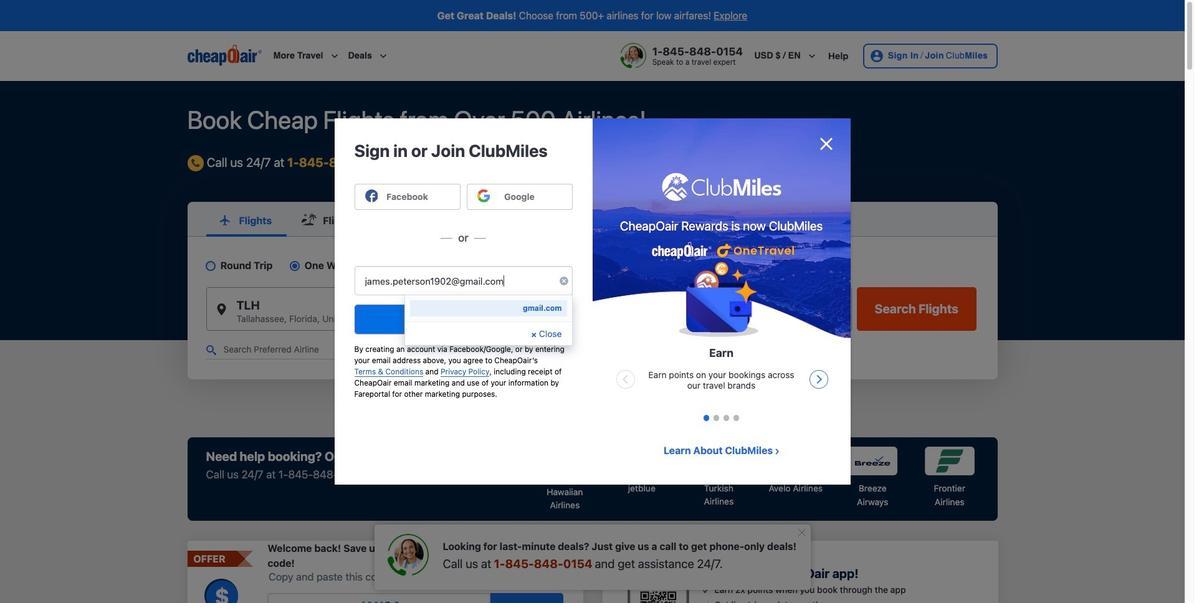 Task type: vqa. For each thing, say whether or not it's contained in the screenshot.
text field
yes



Task type: locate. For each thing, give the bounding box(es) containing it.
search widget tabs tab list
[[187, 202, 998, 237]]

srt airline image
[[617, 447, 667, 476], [694, 447, 744, 476], [771, 447, 821, 476], [848, 447, 898, 476], [925, 447, 975, 476]]

social signin facebook image
[[365, 189, 378, 202]]

Search Preferred Airline text field
[[206, 341, 358, 360]]

clear field image
[[385, 286, 395, 296], [578, 286, 588, 296]]

None search field
[[0, 81, 1185, 438]]

1 horizontal spatial clear field image
[[578, 286, 588, 296]]

0 horizontal spatial clear field image
[[385, 286, 395, 296]]

call us at image
[[387, 534, 429, 577]]

None button
[[857, 287, 976, 331]]

cookie consent banner dialog
[[0, 559, 1185, 603]]

None text field
[[268, 593, 490, 603]]

2 srt airline image from the left
[[694, 447, 744, 476]]

cheapoair app download banner image
[[628, 561, 690, 603]]

2 clear field image from the left
[[578, 286, 588, 296]]

form
[[187, 202, 998, 380]]

1 clear field image from the left
[[385, 286, 395, 296]]



Task type: describe. For each thing, give the bounding box(es) containing it.
sign up modal dialog
[[334, 118, 851, 485]]

3 srt airline image from the left
[[771, 447, 821, 476]]

Email Address email field
[[354, 266, 573, 296]]

5 srt airline image from the left
[[925, 447, 975, 476]]

1 srt airline image from the left
[[617, 447, 667, 476]]

social signin google image
[[477, 189, 490, 202]]

4 srt airline image from the left
[[848, 447, 898, 476]]

search image
[[206, 345, 216, 355]]

speak to a travel expert image
[[620, 43, 646, 69]]

clear field image
[[559, 276, 569, 286]]



